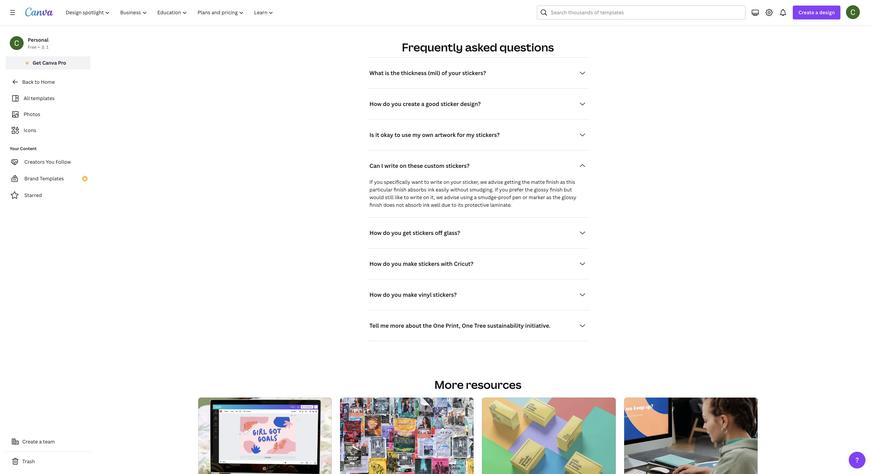 Task type: vqa. For each thing, say whether or not it's contained in the screenshot.
THE MAGIC WRITE 'button'
no



Task type: describe. For each thing, give the bounding box(es) containing it.
can i write on these custom stickers?
[[370, 162, 470, 170]]

smudging.
[[470, 186, 494, 193]]

starred link
[[6, 189, 90, 202]]

questions
[[500, 40, 554, 55]]

get
[[403, 229, 411, 237]]

create a team button
[[6, 435, 90, 449]]

top level navigation element
[[61, 6, 279, 19]]

does
[[384, 202, 395, 208]]

vinyl
[[419, 291, 432, 299]]

is
[[370, 131, 374, 139]]

creators
[[24, 159, 45, 165]]

do for how do you create a good sticker design?
[[383, 100, 390, 108]]

want
[[412, 179, 423, 185]]

photos link
[[10, 108, 86, 121]]

cricut?
[[454, 260, 474, 268]]

templates
[[40, 175, 64, 182]]

it
[[375, 131, 379, 139]]

what
[[370, 69, 384, 77]]

you for how do you make stickers with cricut?
[[391, 260, 402, 268]]

1 horizontal spatial we
[[480, 179, 487, 185]]

sticker,
[[463, 179, 479, 185]]

to inside dropdown button
[[395, 131, 400, 139]]

stickers? up sticker,
[[446, 162, 470, 170]]

is it okay to use my own artwork for my stickers? button
[[367, 128, 589, 142]]

is it okay to use my own artwork for my stickers?
[[370, 131, 500, 139]]

stickers for off
[[413, 229, 434, 237]]

i
[[381, 162, 383, 170]]

free •
[[28, 44, 40, 50]]

a inside dropdown button
[[421, 100, 425, 108]]

what is the thickness (mil) of your stickers? button
[[367, 66, 589, 80]]

can i write on these custom stickers? button
[[367, 159, 589, 173]]

good
[[426, 100, 439, 108]]

templates
[[31, 95, 55, 102]]

finish left but
[[550, 186, 563, 193]]

more resources
[[435, 377, 522, 392]]

finish right matte
[[546, 179, 559, 185]]

the left matte
[[522, 179, 530, 185]]

asked
[[465, 40, 497, 55]]

resources
[[466, 377, 522, 392]]

more
[[390, 322, 404, 330]]

•
[[38, 44, 40, 50]]

how do you make stickers with cricut?
[[370, 260, 474, 268]]

specifically
[[384, 179, 410, 185]]

how for how do you get stickers off glass?
[[370, 229, 382, 237]]

laminate.
[[490, 202, 512, 208]]

0 vertical spatial ink
[[428, 186, 435, 193]]

all templates
[[24, 95, 55, 102]]

prefer
[[509, 186, 524, 193]]

stickers for with
[[419, 260, 440, 268]]

off
[[435, 229, 443, 237]]

finish down would
[[370, 202, 382, 208]]

get canva pro button
[[6, 56, 90, 70]]

these
[[408, 162, 423, 170]]

finish up like on the left top
[[394, 186, 407, 193]]

custom
[[424, 162, 445, 170]]

back to home
[[22, 79, 55, 85]]

but
[[564, 186, 572, 193]]

0 vertical spatial advise
[[488, 179, 503, 185]]

write inside dropdown button
[[385, 162, 398, 170]]

to right like on the left top
[[404, 194, 409, 201]]

me
[[380, 322, 389, 330]]

absorb
[[405, 202, 422, 208]]

your inside if you specifically want to write on your sticker, we advise getting the matte finish as this particular finish absorbs ink easily without smudging. if you prefer the glossy finish but would still like to write on it, we advise using a smudge-proof pen or marker as the glossy finish does not absorb ink well due to its protective laminate.
[[451, 179, 462, 185]]

its
[[458, 202, 464, 208]]

using
[[461, 194, 473, 201]]

protective
[[465, 202, 489, 208]]

1 vertical spatial ink
[[423, 202, 430, 208]]

1 horizontal spatial glossy
[[562, 194, 577, 201]]

of
[[442, 69, 447, 77]]

how for how do you create a good sticker design?
[[370, 100, 382, 108]]

a inside button
[[39, 439, 42, 445]]

1 horizontal spatial if
[[495, 186, 498, 193]]

if you specifically want to write on your sticker, we advise getting the matte finish as this particular finish absorbs ink easily without smudging. if you prefer the glossy finish but would still like to write on it, we advise using a smudge-proof pen or marker as the glossy finish does not absorb ink well due to its protective laminate.
[[370, 179, 577, 208]]

or
[[523, 194, 528, 201]]

frequently
[[402, 40, 463, 55]]

like
[[395, 194, 403, 201]]

stickers? right vinyl
[[433, 291, 457, 299]]

you for how do you get stickers off glass?
[[391, 229, 402, 237]]

1 my from the left
[[413, 131, 421, 139]]

it,
[[431, 194, 435, 201]]

pen
[[513, 194, 522, 201]]

the right about
[[423, 322, 432, 330]]

tell me more about the one print, one tree sustainability initiative. button
[[367, 319, 589, 333]]

do for how do you make stickers with cricut?
[[383, 260, 390, 268]]

own
[[422, 131, 434, 139]]

0 horizontal spatial we
[[436, 194, 443, 201]]

creators you follow
[[24, 159, 71, 165]]

with
[[441, 260, 453, 268]]

home
[[41, 79, 55, 85]]

how do you create a good sticker design? button
[[367, 97, 589, 111]]

trash
[[22, 458, 35, 465]]

brand templates link
[[6, 172, 90, 186]]

canva
[[42, 59, 57, 66]]

particular
[[370, 186, 393, 193]]

getting
[[505, 179, 521, 185]]

easily
[[436, 186, 449, 193]]

your ultimate guide to visual marketing image
[[625, 398, 758, 474]]

do for how do you get stickers off glass?
[[383, 229, 390, 237]]

to left its
[[452, 202, 457, 208]]

the right marker
[[553, 194, 561, 201]]

1 vertical spatial advise
[[444, 194, 459, 201]]

get canva pro
[[33, 59, 66, 66]]

how for how do you make vinyl stickers?
[[370, 291, 382, 299]]

2 horizontal spatial write
[[431, 179, 442, 185]]

0 vertical spatial glossy
[[534, 186, 549, 193]]

all templates link
[[10, 92, 86, 105]]

thickness
[[401, 69, 427, 77]]

tree
[[474, 322, 486, 330]]

create for create a design
[[799, 9, 815, 16]]

follow
[[56, 159, 71, 165]]

a inside dropdown button
[[816, 9, 818, 16]]

the right is
[[391, 69, 400, 77]]

all
[[24, 95, 30, 102]]



Task type: locate. For each thing, give the bounding box(es) containing it.
use
[[402, 131, 411, 139]]

write down absorbs
[[410, 194, 422, 201]]

0 horizontal spatial create
[[22, 439, 38, 445]]

write
[[385, 162, 398, 170], [431, 179, 442, 185], [410, 194, 422, 201]]

2 how from the top
[[370, 229, 382, 237]]

due
[[442, 202, 451, 208]]

create left team
[[22, 439, 38, 445]]

1 vertical spatial create
[[22, 439, 38, 445]]

3 how from the top
[[370, 260, 382, 268]]

1 horizontal spatial create
[[799, 9, 815, 16]]

1 vertical spatial glossy
[[562, 194, 577, 201]]

0 vertical spatial if
[[370, 179, 373, 185]]

as right marker
[[547, 194, 552, 201]]

0 vertical spatial write
[[385, 162, 398, 170]]

advise up smudging.
[[488, 179, 503, 185]]

back
[[22, 79, 33, 85]]

0 vertical spatial as
[[560, 179, 565, 185]]

a left good
[[421, 100, 425, 108]]

Search search field
[[551, 6, 741, 19]]

your
[[10, 146, 19, 152]]

to
[[35, 79, 40, 85], [395, 131, 400, 139], [424, 179, 429, 185], [404, 194, 409, 201], [452, 202, 457, 208]]

trash link
[[6, 455, 90, 469]]

still
[[385, 194, 394, 201]]

a inside if you specifically want to write on your sticker, we advise getting the matte finish as this particular finish absorbs ink easily without smudging. if you prefer the glossy finish but would still like to write on it, we advise using a smudge-proof pen or marker as the glossy finish does not absorb ink well due to its protective laminate.
[[474, 194, 477, 201]]

you
[[391, 100, 402, 108], [374, 179, 383, 185], [499, 186, 508, 193], [391, 229, 402, 237], [391, 260, 402, 268], [391, 291, 402, 299]]

can
[[370, 162, 380, 170]]

1 do from the top
[[383, 100, 390, 108]]

my right for at the top
[[466, 131, 475, 139]]

make down get
[[403, 260, 417, 268]]

the
[[391, 69, 400, 77], [522, 179, 530, 185], [525, 186, 533, 193], [553, 194, 561, 201], [423, 322, 432, 330]]

None search field
[[537, 6, 746, 19]]

0 vertical spatial on
[[400, 162, 407, 170]]

your inside dropdown button
[[449, 69, 461, 77]]

2 do from the top
[[383, 229, 390, 237]]

write right i on the top left
[[385, 162, 398, 170]]

stickers left off
[[413, 229, 434, 237]]

you for how do you create a good sticker design?
[[391, 100, 402, 108]]

one
[[433, 322, 444, 330], [462, 322, 473, 330]]

tell
[[370, 322, 379, 330]]

we up smudging.
[[480, 179, 487, 185]]

how do you get stickers off glass? button
[[367, 226, 589, 240]]

2 horizontal spatial on
[[444, 179, 450, 185]]

about
[[406, 322, 422, 330]]

your right of
[[449, 69, 461, 77]]

1 vertical spatial your
[[451, 179, 462, 185]]

1 one from the left
[[433, 322, 444, 330]]

well
[[431, 202, 440, 208]]

1 horizontal spatial my
[[466, 131, 475, 139]]

ink
[[428, 186, 435, 193], [423, 202, 430, 208]]

for
[[457, 131, 465, 139]]

if up particular
[[370, 179, 373, 185]]

on up easily at the top
[[444, 179, 450, 185]]

do for how do you make vinyl stickers?
[[383, 291, 390, 299]]

finish
[[546, 179, 559, 185], [394, 186, 407, 193], [550, 186, 563, 193], [370, 202, 382, 208]]

create inside button
[[22, 439, 38, 445]]

what is the thickness (mil) of your stickers?
[[370, 69, 486, 77]]

make for vinyl
[[403, 291, 417, 299]]

create inside dropdown button
[[799, 9, 815, 16]]

0 horizontal spatial advise
[[444, 194, 459, 201]]

get
[[33, 59, 41, 66]]

one left tree
[[462, 322, 473, 330]]

create
[[403, 100, 420, 108]]

0 horizontal spatial write
[[385, 162, 398, 170]]

0 vertical spatial make
[[403, 260, 417, 268]]

1 vertical spatial we
[[436, 194, 443, 201]]

design?
[[460, 100, 481, 108]]

to left 'use'
[[395, 131, 400, 139]]

0 horizontal spatial my
[[413, 131, 421, 139]]

(mil)
[[428, 69, 440, 77]]

a left 'design' at right
[[816, 9, 818, 16]]

free
[[28, 44, 37, 50]]

1 vertical spatial if
[[495, 186, 498, 193]]

okay
[[381, 131, 393, 139]]

2 make from the top
[[403, 291, 417, 299]]

frequently asked questions
[[402, 40, 554, 55]]

0 vertical spatial create
[[799, 9, 815, 16]]

1
[[46, 44, 48, 50]]

sustainability
[[487, 322, 524, 330]]

your up without
[[451, 179, 462, 185]]

2 vertical spatial on
[[423, 194, 429, 201]]

4 how from the top
[[370, 291, 382, 299]]

how
[[370, 100, 382, 108], [370, 229, 382, 237], [370, 260, 382, 268], [370, 291, 382, 299]]

team
[[43, 439, 55, 445]]

more
[[435, 377, 464, 392]]

advise up 'due'
[[444, 194, 459, 201]]

if
[[370, 179, 373, 185], [495, 186, 498, 193]]

1 horizontal spatial one
[[462, 322, 473, 330]]

1 horizontal spatial write
[[410, 194, 422, 201]]

my
[[413, 131, 421, 139], [466, 131, 475, 139]]

1 make from the top
[[403, 260, 417, 268]]

one left print,
[[433, 322, 444, 330]]

to right back
[[35, 79, 40, 85]]

you
[[46, 159, 54, 165]]

a left team
[[39, 439, 42, 445]]

create left 'design' at right
[[799, 9, 815, 16]]

create for create a team
[[22, 439, 38, 445]]

to right want
[[424, 179, 429, 185]]

0 horizontal spatial if
[[370, 179, 373, 185]]

create a sticker in canva image
[[198, 398, 332, 474]]

3 do from the top
[[383, 260, 390, 268]]

1 how from the top
[[370, 100, 382, 108]]

50 print ad ideas image
[[340, 398, 474, 474]]

as
[[560, 179, 565, 185], [547, 194, 552, 201]]

write up easily at the top
[[431, 179, 442, 185]]

0 vertical spatial we
[[480, 179, 487, 185]]

absorbs
[[408, 186, 427, 193]]

create a design
[[799, 9, 835, 16]]

a up 'protective'
[[474, 194, 477, 201]]

on inside dropdown button
[[400, 162, 407, 170]]

0 horizontal spatial on
[[400, 162, 407, 170]]

1 vertical spatial make
[[403, 291, 417, 299]]

content
[[20, 146, 37, 152]]

brand
[[24, 175, 39, 182]]

stickers? down frequently asked questions at the top of page
[[462, 69, 486, 77]]

glossy
[[534, 186, 549, 193], [562, 194, 577, 201]]

make left vinyl
[[403, 291, 417, 299]]

on left these
[[400, 162, 407, 170]]

brand templates
[[24, 175, 64, 182]]

ink left well
[[423, 202, 430, 208]]

tell me more about the one print, one tree sustainability initiative.
[[370, 322, 551, 330]]

initiative.
[[525, 322, 551, 330]]

pro
[[58, 59, 66, 66]]

smudge-
[[478, 194, 498, 201]]

stickers? right for at the top
[[476, 131, 500, 139]]

how for how do you make stickers with cricut?
[[370, 260, 382, 268]]

1 horizontal spatial on
[[423, 194, 429, 201]]

2 my from the left
[[466, 131, 475, 139]]

how do you make stickers with cricut? button
[[367, 257, 589, 271]]

1 vertical spatial write
[[431, 179, 442, 185]]

1 horizontal spatial advise
[[488, 179, 503, 185]]

christina overa image
[[846, 5, 860, 19]]

glossy down but
[[562, 194, 577, 201]]

0 horizontal spatial as
[[547, 194, 552, 201]]

you for how do you make vinyl stickers?
[[391, 291, 402, 299]]

icons link
[[10, 124, 86, 137]]

the up or
[[525, 186, 533, 193]]

2 vertical spatial write
[[410, 194, 422, 201]]

as left this
[[560, 179, 565, 185]]

make for stickers
[[403, 260, 417, 268]]

1 vertical spatial on
[[444, 179, 450, 185]]

back to home link
[[6, 75, 90, 89]]

0 vertical spatial stickers
[[413, 229, 434, 237]]

my right 'use'
[[413, 131, 421, 139]]

make inside how do you make stickers with cricut? dropdown button
[[403, 260, 417, 268]]

a
[[816, 9, 818, 16], [421, 100, 425, 108], [474, 194, 477, 201], [39, 439, 42, 445]]

1 vertical spatial stickers
[[419, 260, 440, 268]]

create a team
[[22, 439, 55, 445]]

0 horizontal spatial glossy
[[534, 186, 549, 193]]

how do you create a good sticker design?
[[370, 100, 481, 108]]

sticker
[[441, 100, 459, 108]]

1 vertical spatial as
[[547, 194, 552, 201]]

how do you make vinyl stickers?
[[370, 291, 457, 299]]

how do you make vinyl stickers? button
[[367, 288, 589, 302]]

on left it,
[[423, 194, 429, 201]]

marker
[[529, 194, 545, 201]]

we
[[480, 179, 487, 185], [436, 194, 443, 201]]

advise
[[488, 179, 503, 185], [444, 194, 459, 201]]

1 horizontal spatial as
[[560, 179, 565, 185]]

would
[[370, 194, 384, 201]]

we right it,
[[436, 194, 443, 201]]

creators you follow link
[[6, 155, 90, 169]]

proof
[[498, 194, 511, 201]]

if up the smudge-
[[495, 186, 498, 193]]

icons
[[24, 127, 36, 134]]

make inside how do you make vinyl stickers? dropdown button
[[403, 291, 417, 299]]

4 do from the top
[[383, 291, 390, 299]]

0 horizontal spatial one
[[433, 322, 444, 330]]

create
[[799, 9, 815, 16], [22, 439, 38, 445]]

create a design button
[[793, 6, 841, 19]]

2 one from the left
[[462, 322, 473, 330]]

ink up it,
[[428, 186, 435, 193]]

stickers left with in the right of the page
[[419, 260, 440, 268]]

stickers
[[413, 229, 434, 237], [419, 260, 440, 268]]

photos
[[24, 111, 40, 118]]

0 vertical spatial your
[[449, 69, 461, 77]]

50 insanely creative and stunning packaging designs image
[[482, 398, 616, 474]]

glossy down matte
[[534, 186, 549, 193]]

do
[[383, 100, 390, 108], [383, 229, 390, 237], [383, 260, 390, 268], [383, 291, 390, 299]]



